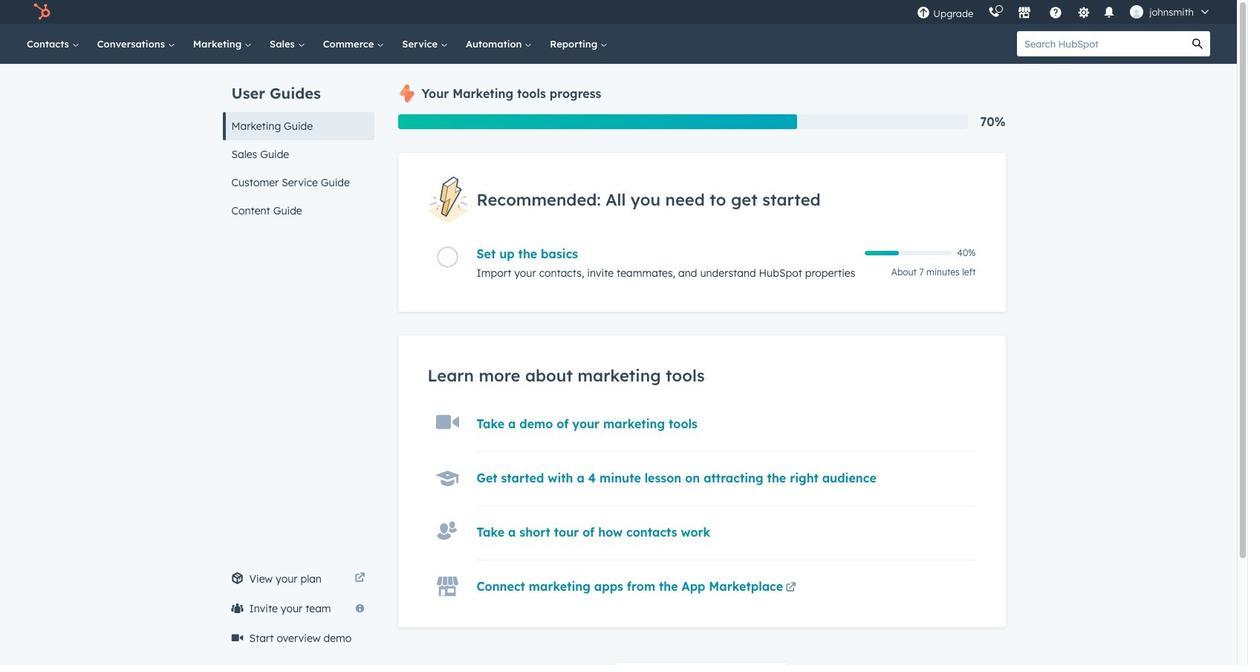 Task type: vqa. For each thing, say whether or not it's contained in the screenshot.
"User Guides" Element
yes



Task type: describe. For each thing, give the bounding box(es) containing it.
1 horizontal spatial link opens in a new window image
[[786, 583, 796, 595]]

0 horizontal spatial link opens in a new window image
[[355, 574, 365, 585]]

user guides element
[[223, 64, 374, 225]]

marketplaces image
[[1018, 7, 1032, 20]]

[object object] complete progress bar
[[865, 251, 899, 256]]

john smith image
[[1130, 5, 1144, 19]]



Task type: locate. For each thing, give the bounding box(es) containing it.
Search HubSpot search field
[[1017, 31, 1185, 56]]

progress bar
[[398, 114, 797, 129]]

link opens in a new window image
[[355, 571, 365, 588], [786, 580, 796, 598]]

link opens in a new window image
[[355, 574, 365, 585], [786, 583, 796, 595]]

0 horizontal spatial link opens in a new window image
[[355, 571, 365, 588]]

1 horizontal spatial link opens in a new window image
[[786, 580, 796, 598]]

menu
[[910, 0, 1219, 24]]



